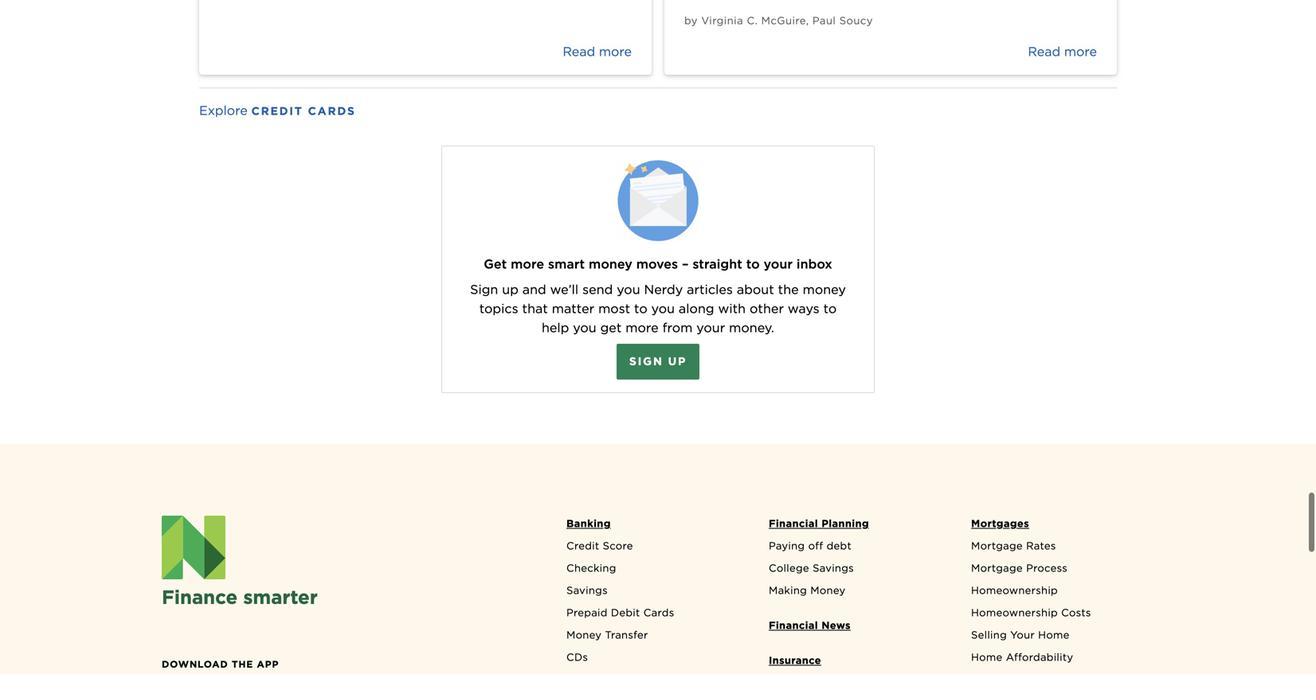 Task type: locate. For each thing, give the bounding box(es) containing it.
homeownership down the mortgage process
[[971, 585, 1058, 597]]

2 homeownership from the top
[[971, 607, 1058, 620]]

1 vertical spatial cards
[[644, 607, 675, 620]]

insurance
[[769, 655, 821, 667]]

1 horizontal spatial read more
[[1028, 44, 1097, 59]]

1 horizontal spatial home
[[1038, 630, 1070, 642]]

0 horizontal spatial home
[[971, 652, 1003, 664]]

credit
[[251, 104, 303, 118], [567, 540, 600, 553]]

1 horizontal spatial read
[[1028, 44, 1061, 59]]

moves
[[636, 257, 678, 272]]

you down nerdy
[[652, 301, 675, 317]]

home
[[1038, 630, 1070, 642], [971, 652, 1003, 664]]

1 horizontal spatial cards
[[644, 607, 675, 620]]

0 horizontal spatial up
[[502, 282, 519, 298]]

0 horizontal spatial money
[[567, 630, 602, 642]]

savings
[[813, 563, 854, 575], [567, 585, 608, 597]]

financial
[[769, 518, 818, 530], [769, 620, 818, 632]]

cards for explore
[[308, 104, 356, 118]]

sign up link
[[617, 344, 700, 380]]

0 horizontal spatial to
[[634, 301, 648, 317]]

0 vertical spatial the
[[778, 282, 799, 298]]

money transfer link
[[559, 628, 750, 650]]

financial for financial news
[[769, 620, 818, 632]]

0 vertical spatial credit
[[251, 104, 303, 118]]

0 vertical spatial homeownership
[[971, 585, 1058, 597]]

your
[[764, 257, 793, 272], [697, 320, 725, 336]]

savings inside savings link
[[567, 585, 608, 597]]

1 vertical spatial money
[[567, 630, 602, 642]]

sign for sign up
[[629, 355, 664, 369]]

the left app
[[232, 659, 253, 671]]

1 vertical spatial financial
[[769, 620, 818, 632]]

0 horizontal spatial you
[[573, 320, 597, 336]]

savings up prepaid
[[567, 585, 608, 597]]

up inside sign up and we'll send you nerdy articles about the money topics that matter most to you along with other ways to help you get more from your money.
[[502, 282, 519, 298]]

home inside home affordability link
[[971, 652, 1003, 664]]

selling your home
[[971, 630, 1070, 642]]

rates
[[1026, 540, 1056, 553]]

1 homeownership from the top
[[971, 585, 1058, 597]]

the inside sign up and we'll send you nerdy articles about the money topics that matter most to you along with other ways to help you get more from your money.
[[778, 282, 799, 298]]

home affordability
[[971, 652, 1074, 664]]

money down college savings
[[811, 585, 846, 597]]

to up about
[[746, 257, 760, 272]]

1 vertical spatial credit
[[567, 540, 600, 553]]

1 vertical spatial sign
[[629, 355, 664, 369]]

credit down banking
[[567, 540, 600, 553]]

0 vertical spatial up
[[502, 282, 519, 298]]

cards inside explore credit cards
[[308, 104, 356, 118]]

0 horizontal spatial your
[[697, 320, 725, 336]]

2 financial from the top
[[769, 620, 818, 632]]

0 horizontal spatial cards
[[308, 104, 356, 118]]

money up send
[[589, 257, 633, 272]]

banking
[[567, 518, 611, 530]]

0 horizontal spatial sign
[[470, 282, 498, 298]]

0 horizontal spatial the
[[232, 659, 253, 671]]

process
[[1026, 563, 1068, 575]]

1 vertical spatial you
[[652, 301, 675, 317]]

homeownership up selling your home
[[971, 607, 1058, 620]]

0 horizontal spatial savings
[[567, 585, 608, 597]]

read more
[[563, 44, 632, 59], [1028, 44, 1097, 59]]

money
[[589, 257, 633, 272], [803, 282, 846, 298]]

savings inside college savings 'link'
[[813, 563, 854, 575]]

cards for prepaid
[[644, 607, 675, 620]]

you down matter
[[573, 320, 597, 336]]

ways
[[788, 301, 820, 317]]

financial planning
[[769, 518, 869, 530]]

0 horizontal spatial read more
[[563, 44, 632, 59]]

1 horizontal spatial savings
[[813, 563, 854, 575]]

money down inbox
[[803, 282, 846, 298]]

app
[[257, 659, 279, 671]]

1 vertical spatial homeownership
[[971, 607, 1058, 620]]

up for sign up and we'll send you nerdy articles about the money topics that matter most to you along with other ways to help you get more from your money.
[[502, 282, 519, 298]]

homeownership
[[971, 585, 1058, 597], [971, 607, 1058, 620]]

0 horizontal spatial read
[[563, 44, 595, 59]]

1 vertical spatial money
[[803, 282, 846, 298]]

you up most
[[617, 282, 640, 298]]

paul
[[813, 14, 836, 27]]

sign up the topics
[[470, 282, 498, 298]]

1 vertical spatial the
[[232, 659, 253, 671]]

paying off debt
[[769, 540, 852, 553]]

prepaid debit cards
[[567, 607, 675, 620]]

1 horizontal spatial money
[[803, 282, 846, 298]]

up up the topics
[[502, 282, 519, 298]]

off
[[808, 540, 823, 553]]

1 horizontal spatial the
[[778, 282, 799, 298]]

finance
[[162, 587, 238, 610]]

smart
[[548, 257, 585, 272]]

help
[[542, 320, 569, 336]]

0 vertical spatial money
[[589, 257, 633, 272]]

sign inside sign up and we'll send you nerdy articles about the money topics that matter most to you along with other ways to help you get more from your money.
[[470, 282, 498, 298]]

savings link
[[559, 583, 750, 606]]

cards
[[308, 104, 356, 118], [644, 607, 675, 620]]

0 vertical spatial sign
[[470, 282, 498, 298]]

up down from in the right top of the page
[[668, 355, 687, 369]]

1 vertical spatial up
[[668, 355, 687, 369]]

download the app
[[162, 659, 279, 671]]

to right most
[[634, 301, 648, 317]]

smarter
[[243, 587, 318, 610]]

home down selling
[[971, 652, 1003, 664]]

1 vertical spatial mortgage
[[971, 563, 1023, 575]]

0 vertical spatial financial
[[769, 518, 818, 530]]

0 vertical spatial you
[[617, 282, 640, 298]]

to right ways on the top right of page
[[824, 301, 837, 317]]

straight
[[693, 257, 743, 272]]

the up ways on the top right of page
[[778, 282, 799, 298]]

1 vertical spatial savings
[[567, 585, 608, 597]]

college savings
[[769, 563, 854, 575]]

1 horizontal spatial money
[[811, 585, 846, 597]]

mortgage rates
[[971, 540, 1056, 553]]

finance smarter
[[162, 587, 318, 610]]

sign up
[[629, 355, 687, 369]]

mortgage down the mortgages
[[971, 540, 1023, 553]]

sign down from in the right top of the page
[[629, 355, 664, 369]]

checking
[[567, 563, 616, 575]]

sign up and we'll send you nerdy articles about the money topics that matter most to you along with other ways to help you get more from your money.
[[470, 282, 846, 336]]

credit right explore
[[251, 104, 303, 118]]

mortgages
[[971, 518, 1030, 530]]

homeownership for homeownership
[[971, 585, 1058, 597]]

money down prepaid
[[567, 630, 602, 642]]

making money link
[[761, 583, 952, 606]]

1 mortgage from the top
[[971, 540, 1023, 553]]

financial up insurance
[[769, 620, 818, 632]]

savings down debt
[[813, 563, 854, 575]]

your down along in the top of the page
[[697, 320, 725, 336]]

1 horizontal spatial your
[[764, 257, 793, 272]]

1 horizontal spatial to
[[746, 257, 760, 272]]

1 horizontal spatial credit
[[567, 540, 600, 553]]

debit
[[611, 607, 640, 620]]

homeownership for homeownership costs
[[971, 607, 1058, 620]]

0 vertical spatial mortgage
[[971, 540, 1023, 553]]

home down homeownership costs link on the bottom right of the page
[[1038, 630, 1070, 642]]

2 mortgage from the top
[[971, 563, 1023, 575]]

mcguire
[[762, 14, 806, 27]]

1 horizontal spatial up
[[668, 355, 687, 369]]

credit score
[[567, 540, 633, 553]]

1 vertical spatial your
[[697, 320, 725, 336]]

financial planning link
[[761, 516, 952, 539]]

1 vertical spatial home
[[971, 652, 1003, 664]]

more
[[599, 44, 632, 59], [1065, 44, 1097, 59], [511, 257, 544, 272], [626, 320, 659, 336]]

mortgage down "mortgage rates"
[[971, 563, 1023, 575]]

1 horizontal spatial sign
[[629, 355, 664, 369]]

financial up paying
[[769, 518, 818, 530]]

1 financial from the top
[[769, 518, 818, 530]]

money
[[811, 585, 846, 597], [567, 630, 602, 642]]

to
[[746, 257, 760, 272], [634, 301, 648, 317], [824, 301, 837, 317]]

0 vertical spatial savings
[[813, 563, 854, 575]]

your up about
[[764, 257, 793, 272]]

0 vertical spatial home
[[1038, 630, 1070, 642]]

up
[[502, 282, 519, 298], [668, 355, 687, 369]]

0 horizontal spatial credit
[[251, 104, 303, 118]]

0 vertical spatial cards
[[308, 104, 356, 118]]

send
[[583, 282, 613, 298]]

other
[[750, 301, 784, 317]]

planning
[[822, 518, 869, 530]]



Task type: vqa. For each thing, say whether or not it's contained in the screenshot.
the to the left
yes



Task type: describe. For each thing, give the bounding box(es) containing it.
mortgage process
[[971, 563, 1068, 575]]

2 read more from the left
[[1028, 44, 1097, 59]]

homeownership link
[[963, 583, 1155, 606]]

download
[[162, 659, 228, 671]]

debt
[[827, 540, 852, 553]]

making
[[769, 585, 807, 597]]

selling your home link
[[963, 628, 1155, 650]]

that
[[522, 301, 548, 317]]

matter
[[552, 301, 595, 317]]

soucy
[[840, 14, 873, 27]]

2 read from the left
[[1028, 44, 1061, 59]]

read more link
[[199, 0, 652, 75]]

we'll
[[550, 282, 579, 298]]

2 horizontal spatial to
[[824, 301, 837, 317]]

along
[[679, 301, 714, 317]]

2 vertical spatial you
[[573, 320, 597, 336]]

financial news
[[769, 620, 851, 632]]

get
[[601, 320, 622, 336]]

cds link
[[559, 650, 750, 673]]

selling
[[971, 630, 1007, 642]]

nerdy
[[644, 282, 683, 298]]

cds
[[567, 652, 588, 664]]

1 horizontal spatial you
[[617, 282, 640, 298]]

0 horizontal spatial money
[[589, 257, 633, 272]]

your
[[1011, 630, 1035, 642]]

mortgages link
[[963, 516, 1155, 539]]

home inside selling your home link
[[1038, 630, 1070, 642]]

transfer
[[605, 630, 648, 642]]

money inside sign up and we'll send you nerdy articles about the money topics that matter most to you along with other ways to help you get more from your money.
[[803, 282, 846, 298]]

with
[[718, 301, 746, 317]]

1 read more from the left
[[563, 44, 632, 59]]

2 horizontal spatial you
[[652, 301, 675, 317]]

explore credit cards
[[199, 103, 356, 118]]

up for sign up
[[668, 355, 687, 369]]

money transfer
[[567, 630, 648, 642]]

,
[[806, 14, 809, 27]]

and
[[523, 282, 546, 298]]

prepaid debit cards link
[[559, 606, 750, 628]]

home affordability link
[[963, 650, 1155, 673]]

from
[[663, 320, 693, 336]]

mortgage for mortgage rates
[[971, 540, 1023, 553]]

homeownership costs link
[[963, 606, 1155, 628]]

get more smart money moves – straight to your inbox
[[484, 257, 833, 272]]

college savings link
[[761, 561, 952, 583]]

financial news link
[[761, 618, 952, 641]]

about
[[737, 282, 774, 298]]

college
[[769, 563, 810, 575]]

0 vertical spatial money
[[811, 585, 846, 597]]

by virginia c. mcguire , paul soucy
[[685, 14, 873, 27]]

inbox
[[797, 257, 833, 272]]

c.
[[747, 14, 758, 27]]

explore
[[199, 103, 248, 118]]

get
[[484, 257, 507, 272]]

credit inside explore credit cards
[[251, 104, 303, 118]]

mortgage rates link
[[963, 539, 1155, 561]]

by
[[685, 14, 698, 27]]

mortgage process link
[[963, 561, 1155, 583]]

articles
[[687, 282, 733, 298]]

credit score link
[[559, 539, 750, 561]]

financial for financial planning
[[769, 518, 818, 530]]

virginia
[[702, 14, 744, 27]]

news
[[822, 620, 851, 632]]

checking link
[[559, 561, 750, 583]]

more inside sign up and we'll send you nerdy articles about the money topics that matter most to you along with other ways to help you get more from your money.
[[626, 320, 659, 336]]

–
[[682, 257, 689, 272]]

nerdwallet home page image
[[162, 516, 226, 580]]

your inside sign up and we'll send you nerdy articles about the money topics that matter most to you along with other ways to help you get more from your money.
[[697, 320, 725, 336]]

topics
[[479, 301, 518, 317]]

costs
[[1062, 607, 1091, 620]]

money.
[[729, 320, 775, 336]]

most
[[598, 301, 630, 317]]

score
[[603, 540, 633, 553]]

making money
[[769, 585, 846, 597]]

sign for sign up and we'll send you nerdy articles about the money topics that matter most to you along with other ways to help you get more from your money.
[[470, 282, 498, 298]]

1 read from the left
[[563, 44, 595, 59]]

prepaid
[[567, 607, 608, 620]]

0 vertical spatial your
[[764, 257, 793, 272]]

banking link
[[559, 516, 750, 539]]

insurance link
[[761, 654, 952, 675]]

homeownership costs
[[971, 607, 1091, 620]]

affordability
[[1006, 652, 1074, 664]]

paying off debt link
[[761, 539, 952, 561]]

mortgage for mortgage process
[[971, 563, 1023, 575]]

paying
[[769, 540, 805, 553]]



